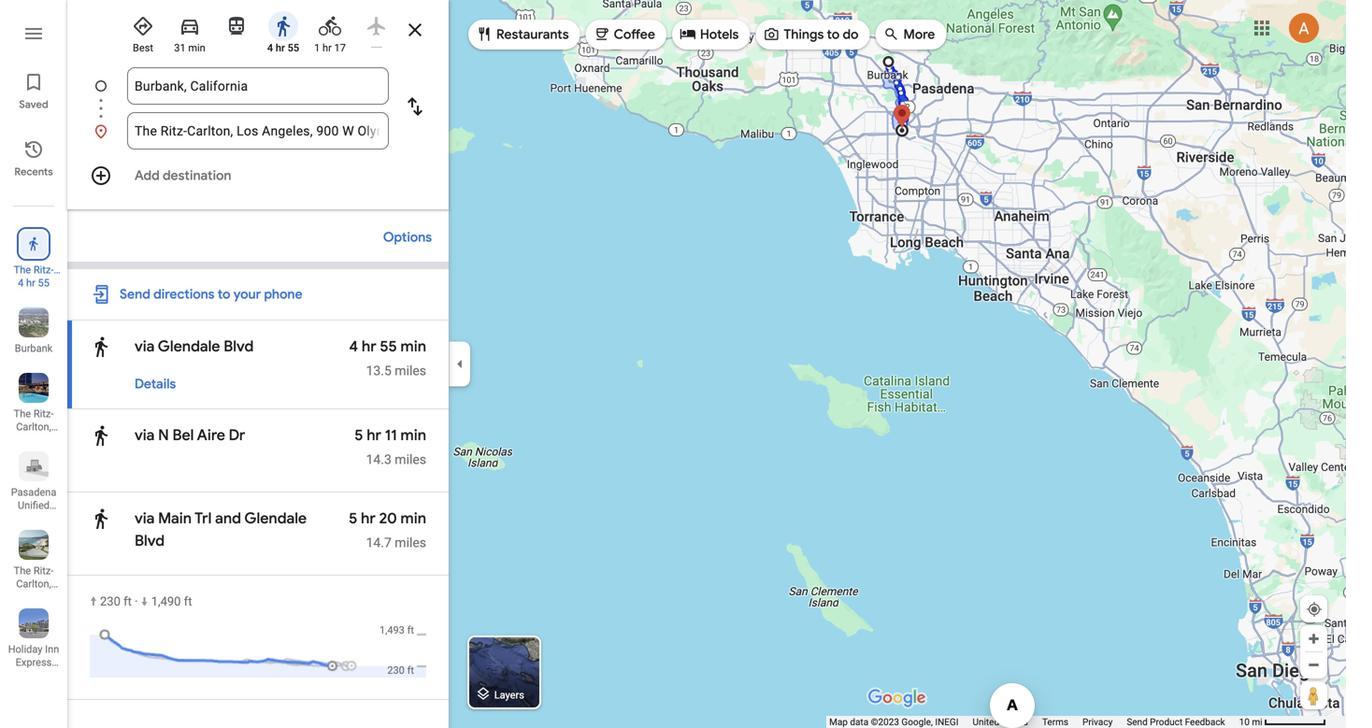 Task type: locate. For each thing, give the bounding box(es) containing it.
footer inside google maps element
[[830, 716, 1240, 729]]

2 ritz- from the top
[[34, 565, 54, 577]]

walking image for glendale blvd
[[90, 333, 112, 361]]

miles inside 5 hr 20 min 14.7 miles
[[395, 535, 426, 551]]

1 vertical spatial the
[[14, 565, 31, 577]]

via
[[135, 337, 155, 356], [135, 426, 155, 445], [135, 509, 158, 528]]

1 horizontal spatial walking image
[[272, 15, 295, 37]]

2 the from the top
[[14, 565, 31, 577]]

menu image
[[22, 22, 45, 45]]

ritz- inside the ritz- carlton, los angeles
[[34, 408, 54, 420]]

1 horizontal spatial 4 hr 55
[[267, 42, 299, 54]]

united states button
[[973, 716, 1029, 729]]

5 inside 5 hr 11 min 14.3 miles
[[355, 426, 363, 445]]

holiday inn express mira mesa- san diego
[[8, 644, 59, 695]]

Starting point Burbank, California field
[[135, 75, 382, 97]]

None radio
[[217, 7, 256, 41]]

1 walking image from the top
[[90, 333, 112, 361]]

1 horizontal spatial 4
[[267, 42, 273, 54]]

walking image inside 4 hr 55 'option'
[[272, 15, 295, 37]]

1 vertical spatial glendale
[[245, 509, 307, 528]]

1 the from the top
[[14, 408, 31, 420]]

the ritz- carlton, laguna niguel button
[[0, 523, 67, 616]]

send right 
[[120, 286, 150, 303]]

miles inside 4 hr 55 min 13.5 miles
[[395, 363, 426, 379]]

0 vertical spatial walking image
[[90, 333, 112, 361]]


[[25, 234, 42, 254], [90, 333, 112, 361], [90, 422, 112, 449], [90, 506, 112, 533]]

miles right 13.5
[[395, 363, 426, 379]]

 button
[[389, 80, 441, 137]]

0 vertical spatial carlton,
[[16, 421, 51, 433]]

miles inside 5 hr 11 min 14.3 miles
[[395, 452, 426, 468]]

to left the your
[[218, 286, 231, 303]]

2 horizontal spatial 4
[[349, 337, 358, 356]]

the for the ritz- carlton, laguna niguel
[[14, 565, 31, 577]]

glendale right and
[[245, 509, 307, 528]]

1 miles from the top
[[395, 363, 426, 379]]

4 inside  list
[[18, 277, 24, 289]]

driving image
[[179, 15, 201, 37]]

options button
[[374, 221, 441, 254]]

None radio
[[357, 7, 397, 48]]

 restaurants
[[476, 24, 569, 44]]

blvd inside main trl and glendale blvd
[[135, 532, 165, 551]]

google maps element
[[0, 0, 1347, 729]]

hr
[[276, 42, 285, 54], [323, 42, 332, 54], [26, 277, 35, 289], [362, 337, 377, 356], [367, 426, 382, 445], [361, 509, 376, 528]]

1 vertical spatial none field
[[135, 112, 382, 150]]

2 carlton, from the top
[[16, 578, 51, 590]]

best travel modes image
[[132, 15, 154, 37]]

add destination
[[135, 167, 231, 184]]

0 horizontal spatial walking image
[[90, 422, 112, 449]]

send product feedback button
[[1127, 716, 1226, 729]]

map data ©2023 google, inegi
[[830, 717, 959, 728]]

 left n
[[90, 422, 112, 449]]

5 left 20
[[349, 509, 358, 528]]

list item
[[67, 67, 449, 127], [67, 112, 449, 150]]

0 horizontal spatial 4 hr 55
[[18, 277, 49, 289]]

recents
[[14, 166, 53, 179]]

min
[[188, 42, 206, 54], [401, 337, 426, 356], [401, 426, 426, 445], [401, 509, 426, 528]]

miles down the 11
[[395, 452, 426, 468]]

carlton, inside the ritz- carlton, los angeles
[[16, 421, 51, 433]]

1 list item from the top
[[67, 67, 449, 127]]

0 horizontal spatial blvd
[[135, 532, 165, 551]]

the
[[14, 408, 31, 420], [14, 565, 31, 577]]

4
[[267, 42, 273, 54], [18, 277, 24, 289], [349, 337, 358, 356]]

230 ft down 1,493 ft
[[388, 665, 414, 677]]

2 horizontal spatial 55
[[380, 337, 397, 356]]

1 vertical spatial 230 ft
[[388, 665, 414, 677]]

blvd
[[224, 337, 254, 356], [135, 532, 165, 551]]

55 up 13.5
[[380, 337, 397, 356]]

via glendale blvd
[[135, 337, 254, 356]]

walking image left n
[[90, 422, 112, 449]]

14.7
[[366, 535, 392, 551]]

miles for 55
[[395, 363, 426, 379]]

55 left 1
[[288, 42, 299, 54]]

blvd down main
[[135, 532, 165, 551]]

1 vertical spatial 5
[[349, 509, 358, 528]]

0 horizontal spatial send
[[120, 286, 150, 303]]

5 inside 5 hr 20 min 14.7 miles
[[349, 509, 358, 528]]

0 vertical spatial to
[[827, 26, 840, 43]]


[[680, 24, 697, 44]]

list item down starting point burbank, california "field" on the top of the page
[[67, 112, 449, 150]]

1 horizontal spatial send
[[1127, 717, 1148, 728]]

to inside  things to do
[[827, 26, 840, 43]]

via for n
[[135, 426, 155, 445]]

google,
[[902, 717, 933, 728]]

to
[[827, 26, 840, 43], [218, 286, 231, 303]]

1 vertical spatial 4 hr 55
[[18, 277, 49, 289]]

min right 20
[[401, 509, 426, 528]]

miles right the 14.7
[[395, 535, 426, 551]]

1 carlton, from the top
[[16, 421, 51, 433]]

0 vertical spatial 4 hr 55
[[267, 42, 299, 54]]

min right 31
[[188, 42, 206, 54]]

min right the 11
[[401, 426, 426, 445]]

0 vertical spatial send
[[120, 286, 150, 303]]

layers
[[495, 690, 525, 701]]

destination
[[163, 167, 231, 184]]

2 via from the top
[[135, 426, 155, 445]]

0 vertical spatial blvd
[[224, 337, 254, 356]]

2 vertical spatial 55
[[380, 337, 397, 356]]

the up the los
[[14, 408, 31, 420]]

0 vertical spatial none field
[[135, 67, 382, 105]]

hotels
[[700, 26, 739, 43]]

the inside the ritz- carlton, los angeles
[[14, 408, 31, 420]]

4 hr 55
[[267, 42, 299, 54], [18, 277, 49, 289]]

1 vertical spatial miles
[[395, 452, 426, 468]]

zoom out image
[[1308, 658, 1322, 672]]

0 horizontal spatial 4
[[18, 277, 24, 289]]

230 ft
[[100, 595, 132, 609], [388, 665, 414, 677]]

the inside the ritz- carlton, laguna niguel
[[14, 565, 31, 577]]

footer containing map data ©2023 google, inegi
[[830, 716, 1240, 729]]


[[404, 93, 426, 120]]

3 miles from the top
[[395, 535, 426, 551]]

directions main content
[[67, 0, 449, 729]]

hr inside  list
[[26, 277, 35, 289]]

n
[[158, 426, 169, 445]]

0 vertical spatial 55
[[288, 42, 299, 54]]

ritz- up laguna
[[34, 565, 54, 577]]

hr left 20
[[361, 509, 376, 528]]

2 vertical spatial miles
[[395, 535, 426, 551]]

carlton, up the los
[[16, 421, 51, 433]]

Best radio
[[123, 7, 163, 55]]

miles for 11
[[395, 452, 426, 468]]

230 ft left "·"
[[100, 595, 132, 609]]

saved
[[19, 98, 48, 111]]

none field starting point burbank, california
[[135, 67, 382, 105]]

cycling image
[[319, 15, 341, 37]]

min for 5 hr 11 min
[[401, 426, 426, 445]]

laguna
[[17, 592, 51, 603]]

13.5
[[366, 363, 392, 379]]

inn
[[45, 644, 59, 656]]

0 vertical spatial walking image
[[272, 15, 295, 37]]

inegi
[[936, 717, 959, 728]]

4 inside 'option'
[[267, 42, 273, 54]]

1 vertical spatial blvd
[[135, 532, 165, 551]]


[[764, 24, 780, 44]]

20
[[379, 509, 397, 528]]

1 vertical spatial walking image
[[90, 422, 112, 449]]

0 vertical spatial via
[[135, 337, 155, 356]]

hr left 1
[[276, 42, 285, 54]]

hr up 13.5
[[362, 337, 377, 356]]

ritz-
[[34, 408, 54, 420], [34, 565, 54, 577]]

hr inside 5 hr 11 min 14.3 miles
[[367, 426, 382, 445]]

1 vertical spatial to
[[218, 286, 231, 303]]

walking image containing 
[[90, 422, 112, 449]]

san
[[11, 683, 28, 695]]

walking image down 
[[90, 333, 112, 361]]

4 hr 55 left 1
[[267, 42, 299, 54]]

31 min
[[174, 42, 206, 54]]

0 horizontal spatial 55
[[38, 277, 49, 289]]

miles for 20
[[395, 535, 426, 551]]

230 ft for 230 ft
[[388, 665, 414, 677]]

 down recents
[[25, 234, 42, 254]]

0 horizontal spatial 230 ft
[[100, 595, 132, 609]]

min inside 4 hr 55 min 13.5 miles
[[401, 337, 426, 356]]

 right school
[[90, 506, 112, 533]]

transit image
[[225, 15, 248, 37]]

0 vertical spatial 5
[[355, 426, 363, 445]]

1 none field from the top
[[135, 67, 382, 105]]

None field
[[135, 67, 382, 105], [135, 112, 382, 150]]


[[90, 162, 112, 189]]

none field up destination the ritz-carlton, los angeles, 900 w olympic blvd, los angeles, ca 90015 field
[[135, 67, 382, 105]]

1 ritz- from the top
[[34, 408, 54, 420]]

0 vertical spatial ritz-
[[34, 408, 54, 420]]

2 vertical spatial via
[[135, 509, 158, 528]]

mira
[[8, 670, 28, 682]]

to left do
[[827, 26, 840, 43]]

none field down starting point burbank, california "field" on the top of the page
[[135, 112, 382, 150]]

1,493 ft
[[380, 625, 414, 636]]

walking image
[[272, 15, 295, 37], [90, 422, 112, 449]]

product
[[1151, 717, 1183, 728]]

1 horizontal spatial 55
[[288, 42, 299, 54]]

1 vertical spatial walking image
[[90, 506, 112, 533]]

walking image right school
[[90, 506, 112, 533]]

walking image left cycling image
[[272, 15, 295, 37]]

4 hr 55 up burbank button
[[18, 277, 49, 289]]

 for glendale blvd
[[90, 333, 112, 361]]

4 inside 4 hr 55 min 13.5 miles
[[349, 337, 358, 356]]

via left "trl"
[[135, 509, 158, 528]]

ritz- inside the ritz- carlton, laguna niguel
[[34, 565, 54, 577]]

0 vertical spatial glendale
[[158, 337, 220, 356]]

your
[[234, 286, 261, 303]]

2 walking image from the top
[[90, 506, 112, 533]]

0 horizontal spatial glendale
[[158, 337, 220, 356]]

feedback
[[1186, 717, 1226, 728]]

carlton, for laguna
[[16, 578, 51, 590]]

min for 4 hr 55 min
[[401, 337, 426, 356]]

list item down 4 hr 55 'option'
[[67, 67, 449, 127]]

list inside google maps element
[[67, 67, 449, 150]]

list
[[67, 67, 449, 150]]

ritz- up the los
[[34, 408, 54, 420]]

flights image
[[366, 15, 388, 37]]

carlton, inside the ritz- carlton, laguna niguel
[[16, 578, 51, 590]]

 more
[[883, 24, 936, 44]]

Destination The Ritz-Carlton, Los Angeles, 900 W Olympic Blvd, Los Angeles, CA 90015 field
[[135, 120, 382, 142]]

none field for first list item from the bottom of the google maps element
[[135, 112, 382, 150]]

hr up burbank button
[[26, 277, 35, 289]]

pasadena unified school district button
[[0, 444, 67, 538]]

aire
[[197, 426, 225, 445]]

none field for 2nd list item from the bottom of the google maps element
[[135, 67, 382, 105]]

via left n
[[135, 426, 155, 445]]

details button
[[125, 368, 185, 401]]

none field inside list item
[[135, 67, 382, 105]]

2 none field from the top
[[135, 112, 382, 150]]

1 vertical spatial via
[[135, 426, 155, 445]]

footer
[[830, 716, 1240, 729]]

1 vertical spatial 55
[[38, 277, 49, 289]]

 down 
[[90, 333, 112, 361]]

1 horizontal spatial glendale
[[245, 509, 307, 528]]

pasadena
[[11, 487, 56, 499]]

4 hr 55 inside  list
[[18, 277, 49, 289]]

55 up burbank button
[[38, 277, 49, 289]]

glendale
[[158, 337, 220, 356], [245, 509, 307, 528]]

1 horizontal spatial 230 ft
[[388, 665, 414, 677]]

via up details button
[[135, 337, 155, 356]]

230 ft inside image
[[388, 665, 414, 677]]

carlton, up laguna
[[16, 578, 51, 590]]

show street view coverage image
[[1301, 682, 1328, 710]]

min inside 5 hr 11 min 14.3 miles
[[401, 426, 426, 445]]

2 vertical spatial 4
[[349, 337, 358, 356]]

hr inside 'option'
[[276, 42, 285, 54]]

0 vertical spatial the
[[14, 408, 31, 420]]

send left product
[[1127, 717, 1148, 728]]

send inside send product feedback button
[[1127, 717, 1148, 728]]

5
[[355, 426, 363, 445], [349, 509, 358, 528]]

mi
[[1253, 717, 1263, 728]]

min left collapse side panel "image"
[[401, 337, 426, 356]]

0 horizontal spatial to
[[218, 286, 231, 303]]

 for n bel aire dr
[[90, 422, 112, 449]]

1 via from the top
[[135, 337, 155, 356]]

0 vertical spatial 4
[[267, 42, 273, 54]]

school
[[18, 513, 49, 525]]

and
[[215, 509, 241, 528]]

1 vertical spatial ritz-
[[34, 565, 54, 577]]

5 left the 11
[[355, 426, 363, 445]]

the ritz- carlton, los angeles button
[[0, 366, 67, 459]]

miles
[[395, 363, 426, 379], [395, 452, 426, 468], [395, 535, 426, 551]]

1 vertical spatial carlton,
[[16, 578, 51, 590]]

the up laguna
[[14, 565, 31, 577]]

walking image
[[90, 333, 112, 361], [90, 506, 112, 533]]

hr right 1
[[323, 42, 332, 54]]

hr left the 11
[[367, 426, 382, 445]]

55
[[288, 42, 299, 54], [38, 277, 49, 289], [380, 337, 397, 356]]

blvd down the your
[[224, 337, 254, 356]]

2 miles from the top
[[395, 452, 426, 468]]

0 vertical spatial miles
[[395, 363, 426, 379]]

angeles
[[15, 448, 52, 459]]

1 vertical spatial 4
[[18, 277, 24, 289]]

1 vertical spatial send
[[1127, 717, 1148, 728]]

1 horizontal spatial to
[[827, 26, 840, 43]]

the for the ritz- carlton, los angeles
[[14, 408, 31, 420]]

glendale up details button
[[158, 337, 220, 356]]

diego
[[30, 683, 57, 695]]

min inside 5 hr 20 min 14.7 miles
[[401, 509, 426, 528]]

burbank
[[15, 343, 53, 354]]

carlton,
[[16, 421, 51, 433], [16, 578, 51, 590]]

0 vertical spatial 230 ft
[[100, 595, 132, 609]]



Task type: describe. For each thing, give the bounding box(es) containing it.
hr inside 4 hr 55 min 13.5 miles
[[362, 337, 377, 356]]

 list
[[0, 0, 67, 729]]

bel
[[173, 426, 194, 445]]


[[475, 684, 492, 705]]

10 mi
[[1240, 717, 1263, 728]]

recents button
[[0, 131, 67, 183]]

 things to do
[[764, 24, 859, 44]]

unified
[[18, 500, 50, 512]]

data
[[851, 717, 869, 728]]

via for glendale
[[135, 337, 155, 356]]

55 inside  list
[[38, 277, 49, 289]]

1,490 ft
[[151, 595, 192, 609]]

dr
[[229, 426, 245, 445]]

main trl and glendale blvd
[[135, 509, 307, 551]]


[[404, 16, 426, 43]]

 send directions to your phone
[[92, 282, 303, 307]]

burbank button
[[0, 300, 67, 358]]

 coffee
[[594, 24, 656, 44]]

the ritz- carlton, laguna niguel
[[14, 565, 54, 616]]

united
[[973, 717, 1000, 728]]

walking image for main trl and glendale blvd
[[90, 506, 112, 533]]

 button
[[396, 7, 435, 52]]

5 hr 11 min 14.3 miles
[[355, 426, 426, 468]]

main
[[158, 509, 192, 528]]


[[92, 282, 112, 307]]


[[883, 24, 900, 44]]

11
[[385, 426, 397, 445]]

map
[[830, 717, 848, 728]]

17
[[334, 42, 346, 54]]

31
[[174, 42, 186, 54]]

show your location image
[[1307, 601, 1323, 618]]

do
[[843, 26, 859, 43]]

1 hr 17 radio
[[311, 7, 350, 55]]

add
[[135, 167, 160, 184]]

 layers
[[475, 684, 525, 705]]

glendale inside main trl and glendale blvd
[[245, 509, 307, 528]]

1 horizontal spatial blvd
[[224, 337, 254, 356]]

4 hr 55 radio
[[264, 7, 303, 55]]

to inside ' send directions to your phone'
[[218, 286, 231, 303]]

 inside list
[[25, 234, 42, 254]]

230 ft for 230 ft ·
[[100, 595, 132, 609]]

ritz- for the ritz- carlton, laguna niguel
[[34, 565, 54, 577]]

los
[[25, 434, 42, 446]]

3 via from the top
[[135, 509, 158, 528]]

send product feedback
[[1127, 717, 1226, 728]]

none field destination the ritz-carlton, los angeles, 900 w olympic blvd, los angeles, ca 90015
[[135, 112, 382, 150]]

via n bel aire dr
[[135, 426, 245, 445]]

directions
[[153, 286, 215, 303]]

5 hr 20 min 14.7 miles
[[349, 509, 426, 551]]

collapse side panel image
[[450, 354, 470, 375]]

carlton, for los
[[16, 421, 51, 433]]

the ritz- carlton, los angeles
[[14, 408, 54, 459]]

 for main trl and glendale blvd
[[90, 506, 112, 533]]

privacy button
[[1083, 716, 1113, 729]]

saved button
[[0, 64, 67, 116]]


[[476, 24, 493, 44]]

230 ft ·
[[100, 595, 141, 609]]

55 inside 'option'
[[288, 42, 299, 54]]

united states
[[973, 717, 1029, 728]]

more
[[904, 26, 936, 43]]

zoom in image
[[1308, 632, 1322, 646]]

mesa-
[[31, 670, 59, 682]]

terms
[[1043, 717, 1069, 728]]

details
[[135, 376, 176, 393]]

31 min radio
[[170, 7, 210, 55]]

privacy
[[1083, 717, 1113, 728]]

restaurants
[[497, 26, 569, 43]]

total ascent of 230 ft. total descent of 1,490 ft. image
[[90, 624, 426, 681]]

google account: apple lee  
(apple.applelee2001@gmail.com) image
[[1290, 13, 1320, 43]]

hr inside radio
[[323, 42, 332, 54]]

pasadena unified school district
[[11, 487, 56, 538]]

©2023
[[871, 717, 900, 728]]

55 inside 4 hr 55 min 13.5 miles
[[380, 337, 397, 356]]

min for 5 hr 20 min
[[401, 509, 426, 528]]

5 for 5 hr 11 min
[[355, 426, 363, 445]]

options
[[383, 229, 432, 246]]

1 hr 17
[[314, 42, 346, 54]]

hr inside 5 hr 20 min 14.7 miles
[[361, 509, 376, 528]]

5 for 5 hr 20 min
[[349, 509, 358, 528]]

states
[[1002, 717, 1029, 728]]

14.3
[[366, 452, 392, 468]]

4 hr 55 min 13.5 miles
[[349, 337, 426, 379]]

4 hr 55 inside 'option'
[[267, 42, 299, 54]]

things
[[784, 26, 824, 43]]

send inside ' send directions to your phone'
[[120, 286, 150, 303]]

coffee
[[614, 26, 656, 43]]

ritz- for the ritz- carlton, los angeles
[[34, 408, 54, 420]]

express
[[16, 657, 52, 669]]

holiday
[[8, 644, 43, 656]]

10 mi button
[[1240, 717, 1327, 728]]


[[594, 24, 610, 44]]

·
[[135, 595, 138, 609]]

holiday inn express mira mesa- san diego button
[[0, 601, 67, 695]]

phone
[[264, 286, 303, 303]]

1
[[314, 42, 320, 54]]

2 list item from the top
[[67, 112, 449, 150]]

min inside option
[[188, 42, 206, 54]]

terms button
[[1043, 716, 1069, 729]]

 hotels
[[680, 24, 739, 44]]

trl
[[195, 509, 212, 528]]

niguel
[[19, 605, 48, 616]]

10
[[1240, 717, 1250, 728]]

best
[[133, 42, 153, 54]]



Task type: vqa. For each thing, say whether or not it's contained in the screenshot.
 Hotels on the top
yes



